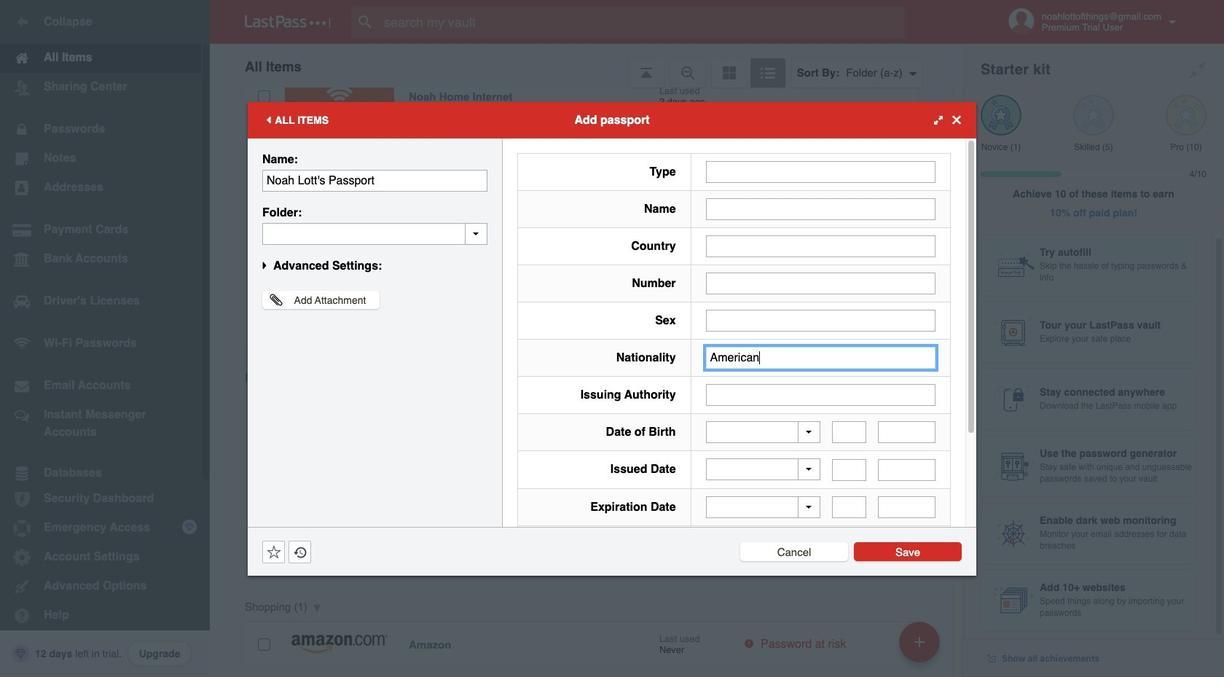 Task type: vqa. For each thing, say whether or not it's contained in the screenshot.
password field
no



Task type: describe. For each thing, give the bounding box(es) containing it.
main navigation navigation
[[0, 0, 210, 677]]



Task type: locate. For each thing, give the bounding box(es) containing it.
vault options navigation
[[210, 44, 964, 87]]

dialog
[[248, 102, 977, 632]]

None text field
[[262, 169, 488, 191], [706, 272, 936, 294], [706, 384, 936, 406], [879, 421, 936, 443], [833, 459, 867, 481], [879, 496, 936, 518], [262, 169, 488, 191], [706, 272, 936, 294], [706, 384, 936, 406], [879, 421, 936, 443], [833, 459, 867, 481], [879, 496, 936, 518]]

new item navigation
[[894, 617, 949, 677]]

Search search field
[[351, 6, 934, 38]]

new item image
[[915, 637, 925, 647]]

lastpass image
[[245, 15, 331, 28]]

None text field
[[706, 161, 936, 183], [706, 198, 936, 220], [262, 223, 488, 245], [706, 235, 936, 257], [706, 309, 936, 331], [706, 347, 936, 369], [833, 421, 867, 443], [879, 459, 936, 481], [833, 496, 867, 518], [706, 161, 936, 183], [706, 198, 936, 220], [262, 223, 488, 245], [706, 235, 936, 257], [706, 309, 936, 331], [706, 347, 936, 369], [833, 421, 867, 443], [879, 459, 936, 481], [833, 496, 867, 518]]

search my vault text field
[[351, 6, 934, 38]]



